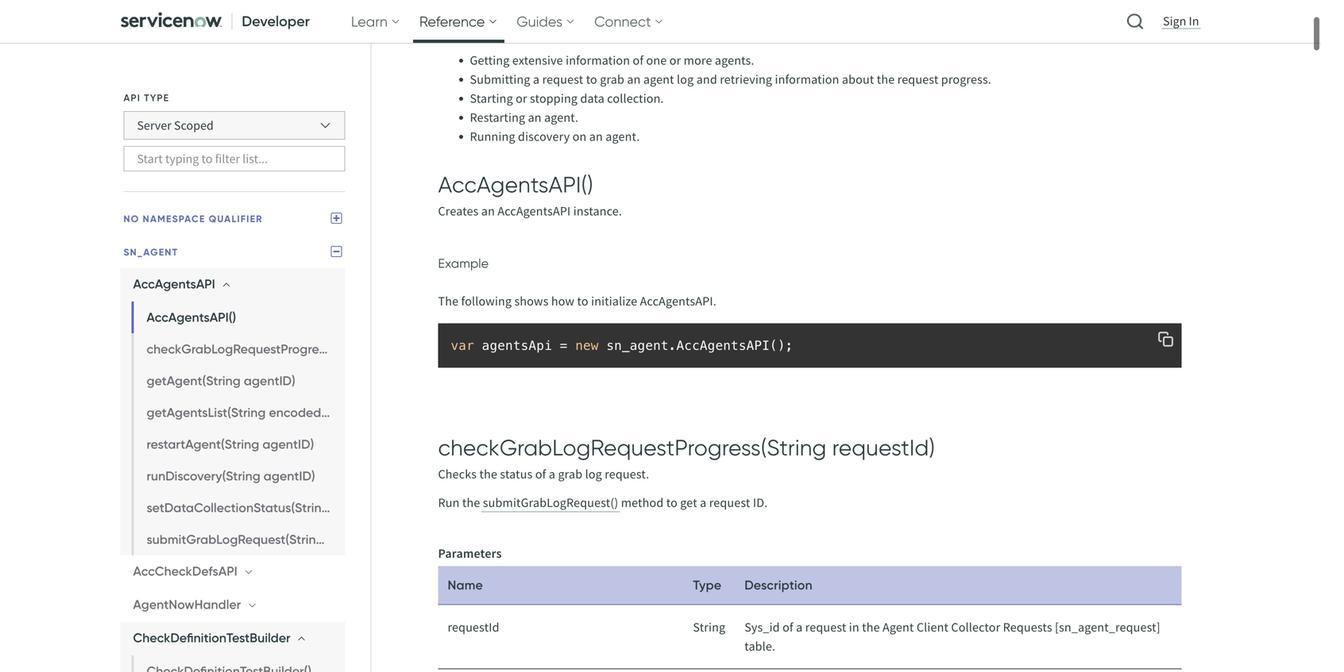 Task type: locate. For each thing, give the bounding box(es) containing it.
in
[[1189, 13, 1199, 29]]

sign in button
[[1160, 12, 1203, 30]]

sign in
[[1163, 13, 1199, 29]]

sign
[[1163, 13, 1187, 29]]



Task type: describe. For each thing, give the bounding box(es) containing it.
developer
[[242, 12, 310, 30]]

guides button
[[510, 0, 582, 43]]

reference button
[[413, 0, 504, 43]]

reference
[[419, 13, 485, 30]]

learn button
[[345, 0, 407, 43]]

connect
[[594, 13, 651, 30]]

connect button
[[588, 0, 670, 43]]

developer link
[[114, 0, 319, 43]]

guides
[[517, 13, 563, 30]]

learn
[[351, 13, 388, 30]]



